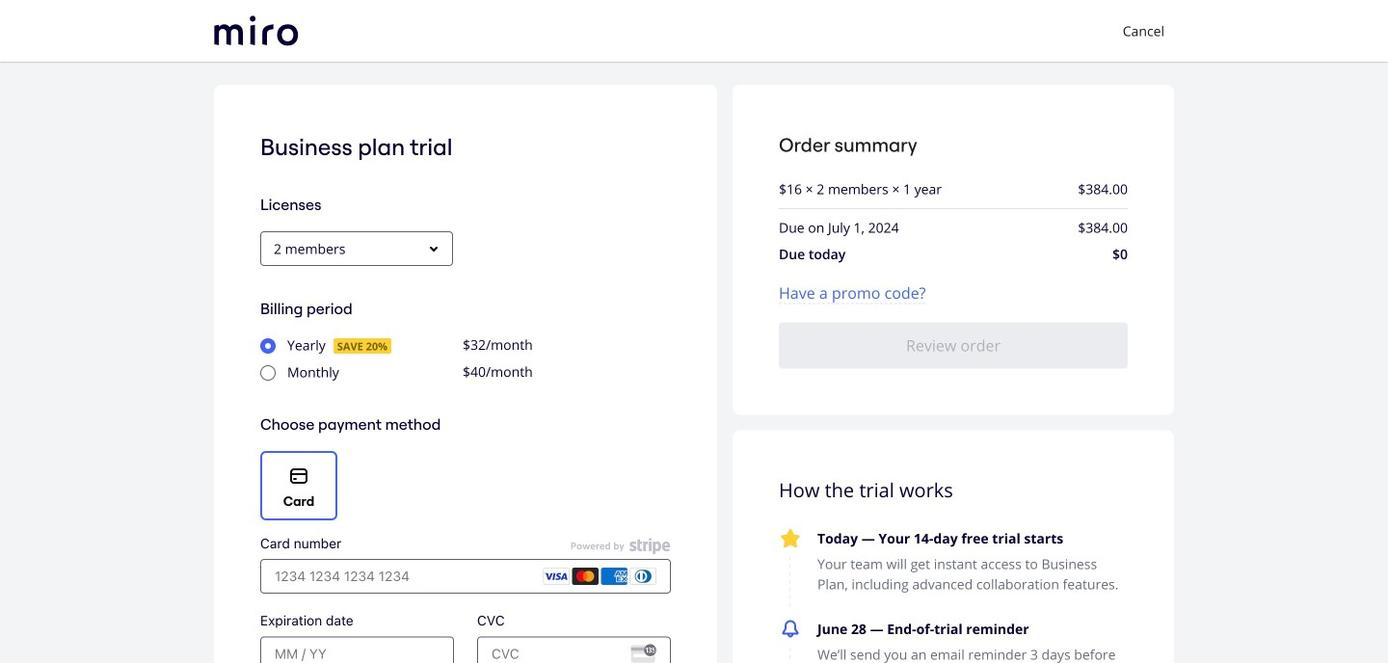 Task type: describe. For each thing, give the bounding box(es) containing it.
powered by stripe image
[[571, 538, 671, 555]]

close image
[[1373, 54, 1389, 77]]



Task type: locate. For each thing, give the bounding box(es) containing it.
0 vertical spatial spagx image
[[361, 213, 385, 236]]

0 horizontal spatial spagx image
[[239, 405, 251, 417]]

group
[[291, 436, 1366, 664]]

1 horizontal spatial spagx image
[[361, 213, 385, 236]]

None radio
[[260, 339, 276, 354]]

1 vertical spatial spagx image
[[239, 405, 251, 417]]

spagx image
[[361, 213, 385, 236], [239, 405, 251, 417]]

None radio
[[260, 366, 276, 381]]



Task type: vqa. For each thing, say whether or not it's contained in the screenshot.
right spagx image
yes



